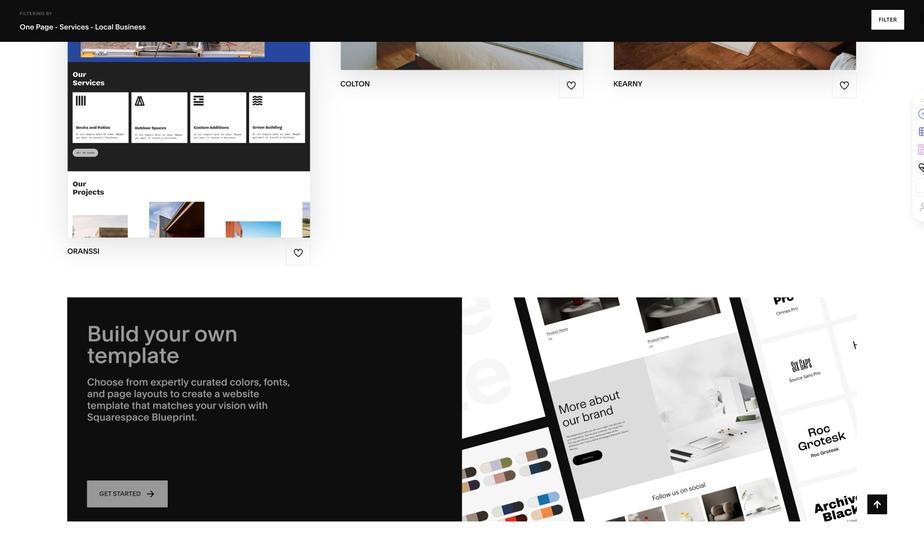 Task type: locate. For each thing, give the bounding box(es) containing it.
add kearny to your favorites list image
[[840, 81, 850, 90]]

preview of building your own template image
[[462, 297, 857, 522]]

colton image
[[341, 0, 584, 70]]

add oranssi to your favorites list image
[[294, 248, 303, 258]]



Task type: describe. For each thing, give the bounding box(es) containing it.
oranssi image
[[68, 0, 310, 237]]

back to top image
[[873, 499, 883, 509]]

kearny image
[[614, 0, 857, 70]]

add colton to your favorites list image
[[567, 81, 577, 90]]



Task type: vqa. For each thing, say whether or not it's contained in the screenshot.
Colton Image
yes



